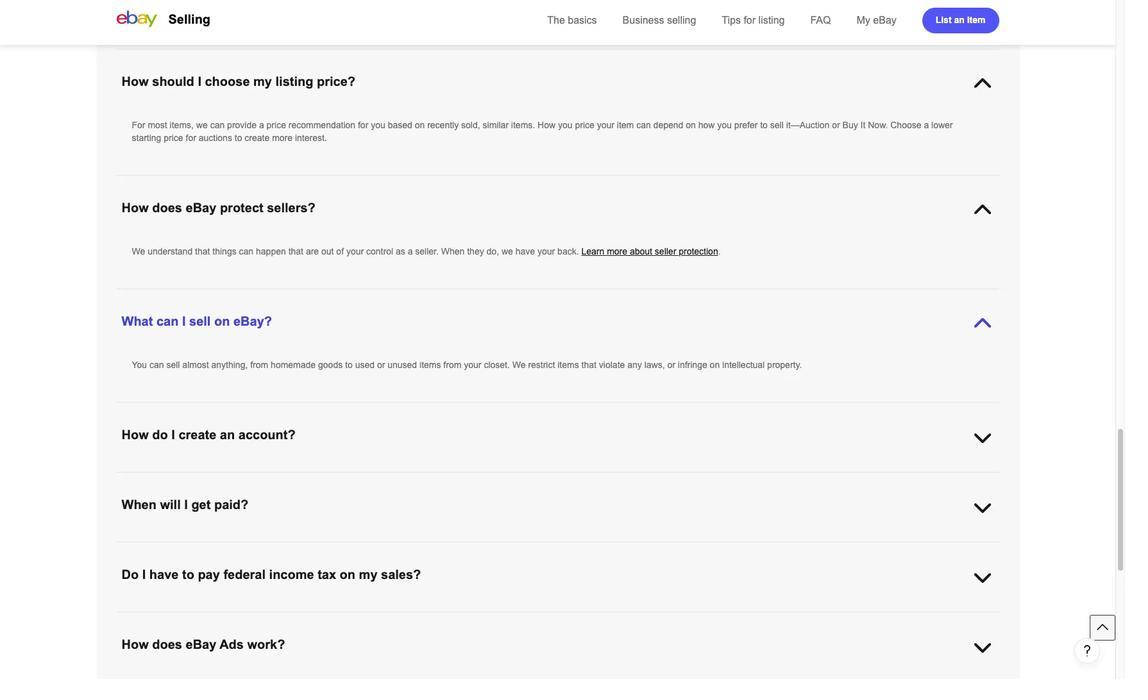 Task type: vqa. For each thing, say whether or not it's contained in the screenshot.
SELECT
yes



Task type: describe. For each thing, give the bounding box(es) containing it.
home
[[380, 6, 402, 17]]

you right items.
[[558, 120, 573, 130]]

ebay inside starting on jan 1, 2022, irs regulations require all businesses that process payments, including online marketplaces like ebay, to issue a form 1099-k for all sellers who receive $600 or more in sales. the new tax reporting requirement may impact your 2022 tax return that you may file in 2023. however, just because you receive a 1099-k doesn't automatically mean that you'll owe taxes on the amount reported on your 1099- k. only goods that are sold for a profit are considered taxable, so you won't owe any taxes on something you sell for less than what you paid for it. for example, if you bought a bike for $1,000 last year, and then sold it on ebay today for $700, that $700 you made would generally not be subject to income tax. check out our
[[170, 652, 191, 662]]

what
[[122, 314, 153, 328]]

1 vertical spatial sold
[[132, 652, 148, 662]]

your right of
[[346, 246, 364, 257]]

that right happen
[[288, 246, 303, 257]]

your right the verify
[[395, 473, 413, 484]]

can left depend
[[637, 120, 651, 130]]

that left things
[[195, 246, 210, 257]]

get inside to get started, select list an item. we'll help you create and verify your account, and set-up payment information during your first listing. have your preferred payment account details on hand and be ready to receive a call or text on your phone for verification.
[[144, 473, 156, 484]]

receive inside to get started, select list an item. we'll help you create and verify your account, and set-up payment information during your first listing. have your preferred payment account details on hand and be ready to receive a call or text on your phone for verification.
[[954, 473, 983, 484]]

business selling link
[[623, 15, 696, 26]]

are down after
[[132, 556, 145, 567]]

$700
[[273, 652, 293, 662]]

2 horizontal spatial 1099-
[[957, 626, 980, 636]]

hand
[[867, 473, 887, 484]]

a right as
[[408, 246, 413, 257]]

something
[[506, 639, 548, 649]]

1 horizontal spatial in
[[895, 613, 902, 624]]

you right $700
[[296, 652, 310, 662]]

0 horizontal spatial from
[[250, 360, 268, 370]]

can left use
[[149, 6, 164, 17]]

to inside to get started, select list an item. we'll help you create and verify your account, and set-up payment information during your first listing. have your preferred payment account details on hand and be ready to receive a call or text on your phone for verification.
[[945, 473, 952, 484]]

you right if
[[777, 639, 791, 649]]

for left the based
[[358, 120, 368, 130]]

are up bank's
[[395, 543, 408, 554]]

ebay down requirement
[[186, 638, 216, 652]]

processing
[[455, 556, 499, 567]]

create inside for most items, we can provide a price recommendation for you based on recently sold, similar items. how you price your item can depend on how you prefer to sell it—auction or buy it now. choose a lower starting price for auctions to create more interest.
[[245, 133, 270, 143]]

can up auctions
[[210, 120, 225, 130]]

1 horizontal spatial for
[[530, 6, 543, 17]]

do
[[122, 568, 139, 582]]

boxes
[[448, 6, 472, 17]]

check
[[519, 652, 545, 662]]

sellers?
[[267, 201, 316, 215]]

we understand that things can happen that are out of your control as a seller. when they do, we have your back. learn more about seller protection .
[[132, 246, 721, 257]]

1 supplies from the left
[[244, 6, 277, 17]]

can left almost
[[149, 360, 164, 370]]

account?
[[239, 428, 296, 442]]

for right tips
[[744, 15, 756, 26]]

to right 'prefer'
[[760, 120, 768, 130]]

2022
[[289, 626, 309, 636]]

2 horizontal spatial get
[[415, 6, 428, 17]]

a left bike in the right of the page
[[824, 639, 829, 649]]

on down depending
[[340, 568, 355, 582]]

that up example, at the bottom of page
[[745, 626, 760, 636]]

or inside starting on jan 1, 2022, irs regulations require all businesses that process payments, including online marketplaces like ebay, to issue a form 1099-k for all sellers who receive $600 or more in sales. the new tax reporting requirement may impact your 2022 tax return that you may file in 2023. however, just because you receive a 1099-k doesn't automatically mean that you'll owe taxes on the amount reported on your 1099- k. only goods that are sold for a profit are considered taxable, so you won't owe any taxes on something you sell for less than what you paid for it. for example, if you bought a bike for $1,000 last year, and then sold it on ebay today for $700, that $700 you made would generally not be subject to income tax. check out our
[[861, 613, 869, 624]]

on right infringe
[[710, 360, 720, 370]]

similar
[[483, 120, 509, 130]]

1 packaging from the left
[[200, 6, 241, 17]]

i for sell
[[182, 314, 186, 328]]

for down items,
[[186, 133, 196, 143]]

for left it.
[[693, 639, 703, 649]]

after we confirm the buyer's payment has been received, payouts are sent directly to your bank account, monday through friday (excluding bank holidays), within two business days. once a payout is initiated, funds are typically available within 1-3 business days depending on your bank's normal processing time.
[[132, 543, 982, 567]]

1 horizontal spatial sold
[[224, 639, 240, 649]]

that down profit
[[256, 652, 271, 662]]

1 horizontal spatial 1099-
[[704, 613, 727, 624]]

2 vertical spatial have
[[149, 568, 179, 582]]

your up profit
[[269, 626, 286, 636]]

faq link
[[811, 15, 831, 26]]

issue
[[649, 613, 670, 624]]

and left the verify
[[354, 473, 369, 484]]

1 horizontal spatial .
[[929, 6, 932, 17]]

1 horizontal spatial owe
[[786, 626, 802, 636]]

available inside the after we confirm the buyer's payment has been received, payouts are sent directly to your bank account, monday through friday (excluding bank holidays), within two business days. once a payout is initiated, funds are typically available within 1-3 business days depending on your bank's normal processing time.
[[182, 556, 217, 567]]

added
[[558, 6, 583, 17]]

0 horizontal spatial k
[[626, 626, 632, 636]]

0 vertical spatial goods
[[318, 360, 343, 370]]

$1,000
[[863, 639, 891, 649]]

0 vertical spatial my
[[253, 74, 272, 89]]

or right home on the top left of the page
[[405, 6, 413, 17]]

1 vertical spatial taxes
[[470, 639, 491, 649]]

payouts
[[361, 543, 392, 554]]

first
[[628, 473, 642, 484]]

understand
[[148, 246, 193, 257]]

what can i sell on ebay?
[[122, 314, 272, 328]]

return
[[326, 626, 349, 636]]

holidays),
[[709, 543, 748, 554]]

be inside to get started, select list an item. we'll help you create and verify your account, and set-up payment information during your first listing. have your preferred payment account details on hand and be ready to receive a call or text on your phone for verification.
[[907, 473, 917, 484]]

control
[[366, 246, 393, 257]]

impact
[[240, 626, 266, 636]]

based
[[388, 120, 412, 130]]

1 vertical spatial my
[[359, 568, 378, 582]]

once
[[854, 543, 875, 554]]

2 horizontal spatial have
[[516, 246, 535, 257]]

that left "violate"
[[582, 360, 597, 370]]

you right the how
[[717, 120, 732, 130]]

1 horizontal spatial payment
[[497, 473, 531, 484]]

to left pay
[[182, 568, 194, 582]]

however,
[[454, 626, 491, 636]]

0 vertical spatial the
[[547, 15, 565, 26]]

a up less
[[595, 626, 600, 636]]

can right what
[[156, 314, 179, 328]]

selling
[[168, 12, 210, 26]]

item inside for most items, we can provide a price recommendation for you based on recently sold, similar items. how you price your item can depend on how you prefer to sell it—auction or buy it now. choose a lower starting price for auctions to create more interest.
[[617, 120, 634, 130]]

should
[[152, 74, 194, 89]]

2 horizontal spatial may
[[386, 626, 403, 636]]

recently
[[427, 120, 459, 130]]

1 horizontal spatial price
[[267, 120, 286, 130]]

2 items from the left
[[558, 360, 579, 370]]

to down the provide
[[235, 133, 242, 143]]

1 vertical spatial any
[[628, 360, 642, 370]]

through
[[583, 543, 614, 554]]

account, inside to get started, select list an item. we'll help you create and verify your account, and set-up payment information during your first listing. have your preferred payment account details on hand and be ready to receive a call or text on your phone for verification.
[[415, 473, 449, 484]]

your left closet.
[[464, 360, 482, 370]]

0 vertical spatial we
[[132, 246, 145, 257]]

you up our
[[550, 639, 565, 649]]

0 vertical spatial tax
[[318, 568, 336, 582]]

ebay left my
[[830, 6, 851, 17]]

a left form
[[673, 613, 678, 624]]

to
[[132, 473, 141, 484]]

for inside for most items, we can provide a price recommendation for you based on recently sold, similar items. how you price your item can depend on how you prefer to sell it—auction or buy it now. choose a lower starting price for auctions to create more interest.
[[132, 120, 145, 130]]

for up "mean"
[[735, 613, 746, 624]]

how do i create an account?
[[122, 428, 296, 442]]

recommendation
[[289, 120, 356, 130]]

on up when will i get paid?
[[183, 486, 193, 497]]

2 horizontal spatial payment
[[755, 473, 790, 484]]

0 vertical spatial buy
[[812, 6, 828, 17]]

0 vertical spatial k
[[727, 613, 733, 624]]

more inside for most items, we can provide a price recommendation for you based on recently sold, similar items. how you price your item can depend on how you prefer to sell it—auction or buy it now. choose a lower starting price for auctions to create more interest.
[[272, 133, 293, 143]]

0 vertical spatial income
[[269, 568, 314, 582]]

can right things
[[239, 246, 254, 257]]

to left the used
[[345, 360, 353, 370]]

and left set-
[[452, 473, 467, 484]]

a left lower
[[924, 120, 929, 130]]

learn
[[582, 246, 605, 257]]

sell left almost
[[166, 360, 180, 370]]

normal
[[425, 556, 453, 567]]

last
[[893, 639, 907, 649]]

0 horizontal spatial 1099-
[[603, 626, 626, 636]]

1 vertical spatial in
[[419, 626, 426, 636]]

0 horizontal spatial create
[[179, 428, 216, 442]]

now.
[[868, 120, 888, 130]]

up
[[484, 473, 494, 484]]

happen
[[256, 246, 286, 257]]

any inside starting on jan 1, 2022, irs regulations require all businesses that process payments, including online marketplaces like ebay, to issue a form 1099-k for all sellers who receive $600 or more in sales. the new tax reporting requirement may impact your 2022 tax return that you may file in 2023. however, just because you receive a 1099-k doesn't automatically mean that you'll owe taxes on the amount reported on your 1099- k. only goods that are sold for a profit are considered taxable, so you won't owe any taxes on something you sell for less than what you paid for it. for example, if you bought a bike for $1,000 last year, and then sold it on ebay today for $700, that $700 you made would generally not be subject to income tax. check out our
[[453, 639, 467, 649]]

2 vertical spatial receive
[[564, 626, 593, 636]]

has
[[282, 543, 297, 554]]

out inside starting on jan 1, 2022, irs regulations require all businesses that process payments, including online marketplaces like ebay, to issue a form 1099-k for all sellers who receive $600 or more in sales. the new tax reporting requirement may impact your 2022 tax return that you may file in 2023. however, just because you receive a 1099-k doesn't automatically mean that you'll owe taxes on the amount reported on your 1099- k. only goods that are sold for a profit are considered taxable, so you won't owe any taxes on something you sell for less than what you paid for it. for example, if you bought a bike for $1,000 last year, and then sold it on ebay today for $700, that $700 you made would generally not be subject to income tax. check out our
[[547, 652, 560, 662]]

0 horizontal spatial may
[[220, 626, 237, 636]]

for right the today
[[218, 652, 228, 662]]

text
[[166, 486, 180, 497]]

it.
[[706, 639, 713, 649]]

how
[[698, 120, 715, 130]]

call
[[139, 486, 153, 497]]

free
[[430, 6, 446, 17]]

1 horizontal spatial may
[[296, 6, 313, 17]]

so
[[381, 639, 391, 649]]

items,
[[170, 120, 194, 130]]

are down 2022
[[286, 639, 299, 649]]

and right hand
[[890, 473, 905, 484]]

1 bank from the left
[[491, 543, 510, 554]]

almost
[[182, 360, 209, 370]]

to up doesn't
[[639, 613, 647, 624]]

2 vertical spatial tax
[[311, 626, 323, 636]]

ready
[[920, 473, 942, 484]]

are left of
[[306, 246, 319, 257]]

on left jan
[[165, 613, 175, 624]]

or right the used
[[377, 360, 385, 370]]

after
[[132, 543, 151, 554]]

you down marketplaces
[[547, 626, 561, 636]]

your down payouts
[[377, 556, 394, 567]]

2 all from the left
[[748, 613, 757, 624]]

sell up almost
[[189, 314, 211, 328]]

or inside to get started, select list an item. we'll help you create and verify your account, and set-up payment information during your first listing. have your preferred payment account details on hand and be ready to receive a call or text on your phone for verification.
[[155, 486, 163, 497]]

because
[[510, 626, 544, 636]]

pay
[[198, 568, 220, 582]]

a down impact
[[256, 639, 261, 649]]

today
[[193, 652, 215, 662]]

1 horizontal spatial within
[[750, 543, 773, 554]]

the basics
[[547, 15, 597, 26]]

two
[[776, 543, 790, 554]]

you left the based
[[371, 120, 385, 130]]

1 vertical spatial .
[[718, 246, 721, 257]]

on right the based
[[415, 120, 425, 130]]

my
[[857, 15, 870, 26]]

for left less
[[583, 639, 594, 649]]

your up processing
[[471, 543, 488, 554]]

it
[[151, 652, 155, 662]]

irs
[[230, 613, 245, 624]]

automatically
[[666, 626, 718, 636]]

doesn't
[[634, 626, 663, 636]]

considered
[[301, 639, 345, 649]]

1 horizontal spatial receive
[[807, 613, 836, 624]]

touch,
[[586, 6, 610, 17]]

depending
[[320, 556, 362, 567]]

ebay left protect
[[186, 201, 216, 215]]

ads
[[220, 638, 244, 652]]

mean
[[720, 626, 743, 636]]

on down just
[[494, 639, 504, 649]]

tips
[[722, 15, 741, 26]]

when will i get paid?
[[122, 498, 248, 512]]

on up bike in the right of the page
[[829, 626, 839, 636]]

if
[[770, 639, 774, 649]]

received,
[[322, 543, 358, 554]]

i for get
[[184, 498, 188, 512]]

taxable,
[[348, 639, 379, 649]]

that down requirement
[[191, 639, 206, 649]]

the inside starting on jan 1, 2022, irs regulations require all businesses that process payments, including online marketplaces like ebay, to issue a form 1099-k for all sellers who receive $600 or more in sales. the new tax reporting requirement may impact your 2022 tax return that you may file in 2023. however, just because you receive a 1099-k doesn't automatically mean that you'll owe taxes on the amount reported on your 1099- k. only goods that are sold for a profit are considered taxable, so you won't owe any taxes on something you sell for less than what you paid for it. for example, if you bought a bike for $1,000 last year, and then sold it on ebay today for $700, that $700 you made would generally not be subject to income tax. check out our
[[930, 613, 945, 624]]

your left back.
[[538, 246, 555, 257]]

i for choose
[[198, 74, 201, 89]]

create inside to get started, select list an item. we'll help you create and verify your account, and set-up payment information during your first listing. have your preferred payment account details on hand and be ready to receive a call or text on your phone for verification.
[[326, 473, 351, 484]]

1 vertical spatial when
[[122, 498, 157, 512]]

your down new
[[937, 626, 955, 636]]

2 horizontal spatial price
[[575, 120, 595, 130]]

infringe
[[678, 360, 707, 370]]

a inside to get started, select list an item. we'll help you create and verify your account, and set-up payment information during your first listing. have your preferred payment account details on hand and be ready to receive a call or text on your phone for verification.
[[132, 486, 137, 497]]

how does ebay protect sellers?
[[122, 201, 316, 215]]

payments,
[[434, 613, 476, 624]]

you inside to get started, select list an item. we'll help you create and verify your account, and set-up payment information during your first listing. have your preferred payment account details on hand and be ready to receive a call or text on your phone for verification.
[[309, 473, 324, 484]]

help, opens dialogs image
[[1081, 645, 1094, 658]]

1 horizontal spatial listing
[[759, 15, 785, 26]]

1 vertical spatial listing
[[276, 74, 313, 89]]

the inside starting on jan 1, 2022, irs regulations require all businesses that process payments, including online marketplaces like ebay, to issue a form 1099-k for all sellers who receive $600 or more in sales. the new tax reporting requirement may impact your 2022 tax return that you may file in 2023. however, just because you receive a 1099-k doesn't automatically mean that you'll owe taxes on the amount reported on your 1099- k. only goods that are sold for a profit are considered taxable, so you won't owe any taxes on something you sell for less than what you paid for it. for example, if you bought a bike for $1,000 last year, and then sold it on ebay today for $700, that $700 you made would generally not be subject to income tax. check out our
[[841, 626, 854, 636]]

1 horizontal spatial taxes
[[805, 626, 826, 636]]

then
[[949, 639, 967, 649]]

1 horizontal spatial have
[[348, 6, 367, 17]]

you up so
[[369, 626, 383, 636]]

list inside to get started, select list an item. we'll help you create and verify your account, and set-up payment information during your first listing. have your preferred payment account details on hand and be ready to receive a call or text on your phone for verification.
[[217, 473, 231, 484]]

1-
[[245, 556, 253, 567]]

ebay right my
[[873, 15, 897, 26]]

do,
[[487, 246, 499, 257]]

days.
[[830, 543, 852, 554]]

do
[[152, 428, 168, 442]]

we inside for most items, we can provide a price recommendation for you based on recently sold, similar items. how you price your item can depend on how you prefer to sell it—auction or buy it now. choose a lower starting price for auctions to create more interest.
[[196, 120, 208, 130]]



Task type: locate. For each thing, give the bounding box(es) containing it.
packaging
[[200, 6, 241, 17], [888, 6, 929, 17]]

be inside starting on jan 1, 2022, irs regulations require all businesses that process payments, including online marketplaces like ebay, to issue a form 1099-k for all sellers who receive $600 or more in sales. the new tax reporting requirement may impact your 2022 tax return that you may file in 2023. however, just because you receive a 1099-k doesn't automatically mean that you'll owe taxes on the amount reported on your 1099- k. only goods that are sold for a profit are considered taxable, so you won't owe any taxes on something you sell for less than what you paid for it. for example, if you bought a bike for $1,000 last year, and then sold it on ebay today for $700, that $700 you made would generally not be subject to income tax. check out our
[[417, 652, 427, 662]]

2 vertical spatial get
[[191, 498, 211, 512]]

how left do
[[122, 428, 149, 442]]

been
[[299, 543, 319, 554]]

get left the free
[[415, 6, 428, 17]]

you left use
[[132, 6, 147, 17]]

requirement
[[170, 626, 218, 636]]

$700,
[[231, 652, 253, 662]]

sell inside starting on jan 1, 2022, irs regulations require all businesses that process payments, including online marketplaces like ebay, to issue a form 1099-k for all sellers who receive $600 or more in sales. the new tax reporting requirement may impact your 2022 tax return that you may file in 2023. however, just because you receive a 1099-k doesn't automatically mean that you'll owe taxes on the amount reported on your 1099- k. only goods that are sold for a profit are considered taxable, so you won't owe any taxes on something you sell for less than what you paid for it. for example, if you bought a bike for $1,000 last year, and then sold it on ebay today for $700, that $700 you made would generally not be subject to income tax. check out our
[[567, 639, 581, 649]]

more up amount
[[872, 613, 892, 624]]

1 you from the top
[[132, 6, 147, 17]]

item.
[[246, 473, 266, 484]]

sold
[[224, 639, 240, 649], [132, 652, 148, 662]]

branded right touch,
[[636, 6, 669, 17]]

form
[[680, 613, 701, 624]]

that down businesses
[[352, 626, 367, 636]]

in right file
[[419, 626, 426, 636]]

you can use any packaging supplies you may already have at home or get free boxes from carriers. for an added touch, ebay branded supplies are available to purchase. buy ebay branded packaging .
[[132, 6, 932, 17]]

0 horizontal spatial income
[[269, 568, 314, 582]]

friday
[[616, 543, 641, 554]]

1 vertical spatial you
[[132, 360, 147, 370]]

i for create
[[171, 428, 175, 442]]

listing left 'price?' on the left
[[276, 74, 313, 89]]

income inside starting on jan 1, 2022, irs regulations require all businesses that process payments, including online marketplaces like ebay, to issue a form 1099-k for all sellers who receive $600 or more in sales. the new tax reporting requirement may impact your 2022 tax return that you may file in 2023. however, just because you receive a 1099-k doesn't automatically mean that you'll owe taxes on the amount reported on your 1099- k. only goods that are sold for a profit are considered taxable, so you won't owe any taxes on something you sell for less than what you paid for it. for example, if you bought a bike for $1,000 last year, and then sold it on ebay today for $700, that $700 you made would generally not be subject to income tax. check out our
[[471, 652, 500, 662]]

buyer's
[[214, 543, 243, 554]]

an
[[546, 6, 556, 17], [954, 14, 965, 25], [220, 428, 235, 442], [234, 473, 244, 484]]

supplies
[[244, 6, 277, 17], [671, 6, 704, 17]]

lower
[[932, 120, 953, 130]]

goods left the used
[[318, 360, 343, 370]]

to inside the after we confirm the buyer's payment has been received, payouts are sent directly to your bank account, monday through friday (excluding bank holidays), within two business days. once a payout is initiated, funds are typically available within 1-3 business days depending on your bank's normal processing time.
[[461, 543, 468, 554]]

1 horizontal spatial any
[[453, 639, 467, 649]]

most
[[148, 120, 167, 130]]

bank left holidays),
[[687, 543, 707, 554]]

jan
[[178, 613, 192, 624]]

owe down 2023.
[[434, 639, 450, 649]]

reported
[[889, 626, 922, 636]]

how for how should i choose my listing price?
[[122, 74, 149, 89]]

will
[[160, 498, 181, 512]]

all
[[324, 613, 333, 624], [748, 613, 757, 624]]

1 horizontal spatial be
[[907, 473, 917, 484]]

or
[[405, 6, 413, 17], [832, 120, 840, 130], [377, 360, 385, 370], [668, 360, 676, 370], [155, 486, 163, 497], [861, 613, 869, 624]]

to left 'purchase.'
[[760, 6, 768, 17]]

1 horizontal spatial from
[[444, 360, 462, 370]]

for inside starting on jan 1, 2022, irs regulations require all businesses that process payments, including online marketplaces like ebay, to issue a form 1099-k for all sellers who receive $600 or more in sales. the new tax reporting requirement may impact your 2022 tax return that you may file in 2023. however, just because you receive a 1099-k doesn't automatically mean that you'll owe taxes on the amount reported on your 1099- k. only goods that are sold for a profit are considered taxable, so you won't owe any taxes on something you sell for less than what you paid for it. for example, if you bought a bike for $1,000 last year, and then sold it on ebay today for $700, that $700 you made would generally not be subject to income tax. check out our
[[715, 639, 728, 649]]

you for you can sell almost anything, from homemade goods to used or unused items from your closet. we restrict items that violate any laws, or infringe on intellectual property.
[[132, 360, 147, 370]]

have left at
[[348, 6, 367, 17]]

0 horizontal spatial more
[[272, 133, 293, 143]]

2 vertical spatial any
[[453, 639, 467, 649]]

the down $600
[[841, 626, 854, 636]]

item inside list an item link
[[967, 14, 986, 25]]

or inside for most items, we can provide a price recommendation for you based on recently sold, similar items. how you price your item can depend on how you prefer to sell it—auction or buy it now. choose a lower starting price for auctions to create more interest.
[[832, 120, 840, 130]]

3
[[253, 556, 258, 567]]

on left the how
[[686, 120, 696, 130]]

more inside starting on jan 1, 2022, irs regulations require all businesses that process payments, including online marketplaces like ebay, to issue a form 1099-k for all sellers who receive $600 or more in sales. the new tax reporting requirement may impact your 2022 tax return that you may file in 2023. however, just because you receive a 1099-k doesn't automatically mean that you'll owe taxes on the amount reported on your 1099- k. only goods that are sold for a profit are considered taxable, so you won't owe any taxes on something you sell for less than what you paid for it. for example, if you bought a bike for $1,000 last year, and then sold it on ebay today for $700, that $700 you made would generally not be subject to income tax. check out our
[[872, 613, 892, 624]]

price?
[[317, 74, 355, 89]]

carriers.
[[495, 6, 527, 17]]

payment inside the after we confirm the buyer's payment has been received, payouts are sent directly to your bank account, monday through friday (excluding bank holidays), within two business days. once a payout is initiated, funds are typically available within 1-3 business days depending on your bank's normal processing time.
[[245, 543, 280, 554]]

purchase.
[[770, 6, 810, 17]]

prefer
[[734, 120, 758, 130]]

for right bike in the right of the page
[[850, 639, 861, 649]]

select
[[191, 473, 215, 484]]

is
[[915, 543, 921, 554]]

sell inside for most items, we can provide a price recommendation for you based on recently sold, similar items. how you price your item can depend on how you prefer to sell it—auction or buy it now. choose a lower starting price for auctions to create more interest.
[[770, 120, 784, 130]]

from
[[475, 6, 493, 17], [250, 360, 268, 370], [444, 360, 462, 370]]

and
[[354, 473, 369, 484], [452, 473, 467, 484], [890, 473, 905, 484], [932, 639, 947, 649]]

list an item
[[936, 14, 986, 25]]

listing
[[759, 15, 785, 26], [276, 74, 313, 89]]

on left ebay?
[[214, 314, 230, 328]]

all up return
[[324, 613, 333, 624]]

1 horizontal spatial k
[[727, 613, 733, 624]]

an inside list an item link
[[954, 14, 965, 25]]

a right the provide
[[259, 120, 264, 130]]

on left hand
[[855, 473, 865, 484]]

2 vertical spatial we
[[153, 543, 165, 554]]

k down ebay,
[[626, 626, 632, 636]]

business right two
[[792, 543, 828, 554]]

1 vertical spatial have
[[516, 246, 535, 257]]

1 vertical spatial list
[[217, 473, 231, 484]]

on inside the after we confirm the buyer's payment has been received, payouts are sent directly to your bank account, monday through friday (excluding bank holidays), within two business days. once a payout is initiated, funds are typically available within 1-3 business days depending on your bank's normal processing time.
[[365, 556, 375, 567]]

1 horizontal spatial all
[[748, 613, 757, 624]]

reporting
[[132, 626, 167, 636]]

business selling
[[623, 15, 696, 26]]

0 horizontal spatial items
[[420, 360, 441, 370]]

2 bank from the left
[[687, 543, 707, 554]]

1 horizontal spatial we
[[512, 360, 526, 370]]

a
[[259, 120, 264, 130], [924, 120, 929, 130], [408, 246, 413, 257], [132, 486, 137, 497], [878, 543, 883, 554], [673, 613, 678, 624], [595, 626, 600, 636], [256, 639, 261, 649], [824, 639, 829, 649]]

0 horizontal spatial business
[[261, 556, 296, 567]]

2 branded from the left
[[853, 6, 886, 17]]

1 vertical spatial business
[[261, 556, 296, 567]]

2 supplies from the left
[[671, 6, 704, 17]]

tax up considered
[[311, 626, 323, 636]]

are left tips
[[707, 6, 720, 17]]

create right do
[[179, 428, 216, 442]]

made
[[313, 652, 335, 662]]

1 vertical spatial available
[[182, 556, 217, 567]]

in up reported on the right
[[895, 613, 902, 624]]

0 horizontal spatial .
[[718, 246, 721, 257]]

like
[[599, 613, 612, 624]]

have right "do,"
[[516, 246, 535, 257]]

taxes
[[805, 626, 826, 636], [470, 639, 491, 649]]

0 horizontal spatial have
[[149, 568, 179, 582]]

price right items.
[[575, 120, 595, 130]]

1 horizontal spatial more
[[607, 246, 628, 257]]

your down select
[[195, 486, 213, 497]]

items right unused
[[420, 360, 441, 370]]

1 vertical spatial does
[[152, 638, 182, 652]]

0 vertical spatial account,
[[415, 473, 449, 484]]

a inside the after we confirm the buyer's payment has been received, payouts are sent directly to your bank account, monday through friday (excluding bank holidays), within two business days. once a payout is initiated, funds are typically available within 1-3 business days depending on your bank's normal processing time.
[[878, 543, 883, 554]]

0 vertical spatial does
[[152, 201, 182, 215]]

0 horizontal spatial for
[[132, 120, 145, 130]]

1 vertical spatial within
[[220, 556, 243, 567]]

2 horizontal spatial for
[[715, 639, 728, 649]]

buy
[[812, 6, 828, 17], [843, 120, 858, 130]]

payment left account
[[755, 473, 790, 484]]

on up year,
[[925, 626, 935, 636]]

income
[[269, 568, 314, 582], [471, 652, 500, 662]]

back.
[[558, 246, 579, 257]]

0 vertical spatial when
[[441, 246, 465, 257]]

1 vertical spatial k
[[626, 626, 632, 636]]

tax right new
[[967, 613, 979, 624]]

1 horizontal spatial buy
[[843, 120, 858, 130]]

unused
[[388, 360, 417, 370]]

0 horizontal spatial account,
[[415, 473, 449, 484]]

taxes down however, in the left bottom of the page
[[470, 639, 491, 649]]

and inside starting on jan 1, 2022, irs regulations require all businesses that process payments, including online marketplaces like ebay, to issue a form 1099-k for all sellers who receive $600 or more in sales. the new tax reporting requirement may impact your 2022 tax return that you may file in 2023. however, just because you receive a 1099-k doesn't automatically mean that you'll owe taxes on the amount reported on your 1099- k. only goods that are sold for a profit are considered taxable, so you won't owe any taxes on something you sell for less than what you paid for it. for example, if you bought a bike for $1,000 last year, and then sold it on ebay today for $700, that $700 you made would generally not be subject to income tax. check out our
[[932, 639, 947, 649]]

an inside to get started, select list an item. we'll help you create and verify your account, and set-up payment information during your first listing. have your preferred payment account details on hand and be ready to receive a call or text on your phone for verification.
[[234, 473, 244, 484]]

your left depend
[[597, 120, 615, 130]]

1 vertical spatial we
[[502, 246, 513, 257]]

as
[[396, 246, 405, 257]]

0 vertical spatial create
[[245, 133, 270, 143]]

0 horizontal spatial goods
[[164, 639, 188, 649]]

buy inside for most items, we can provide a price recommendation for you based on recently sold, similar items. how you price your item can depend on how you prefer to sell it—auction or buy it now. choose a lower starting price for auctions to create more interest.
[[843, 120, 858, 130]]

sold,
[[461, 120, 480, 130]]

my right choose
[[253, 74, 272, 89]]

0 vertical spatial business
[[792, 543, 828, 554]]

tips for listing link
[[722, 15, 785, 26]]

1 all from the left
[[324, 613, 333, 624]]

1 branded from the left
[[636, 6, 669, 17]]

list inside list an item link
[[936, 14, 952, 25]]

goods inside starting on jan 1, 2022, irs regulations require all businesses that process payments, including online marketplaces like ebay, to issue a form 1099-k for all sellers who receive $600 or more in sales. the new tax reporting requirement may impact your 2022 tax return that you may file in 2023. however, just because you receive a 1099-k doesn't automatically mean that you'll owe taxes on the amount reported on your 1099- k. only goods that are sold for a profit are considered taxable, so you won't owe any taxes on something you sell for less than what you paid for it. for example, if you bought a bike for $1,000 last year, and then sold it on ebay today for $700, that $700 you made would generally not be subject to income tax. check out our
[[164, 639, 188, 649]]

may up so
[[386, 626, 403, 636]]

a right once
[[878, 543, 883, 554]]

does for how does ebay ads work?
[[152, 638, 182, 652]]

0 horizontal spatial we
[[153, 543, 165, 554]]

you right so
[[393, 639, 408, 649]]

paid
[[673, 639, 690, 649]]

0 horizontal spatial get
[[144, 473, 156, 484]]

how right items.
[[538, 120, 556, 130]]

more left interest.
[[272, 133, 293, 143]]

0 vertical spatial receive
[[954, 473, 983, 484]]

1 vertical spatial we
[[512, 360, 526, 370]]

may left already
[[296, 6, 313, 17]]

we inside the after we confirm the buyer's payment has been received, payouts are sent directly to your bank account, monday through friday (excluding bank holidays), within two business days. once a payout is initiated, funds are typically available within 1-3 business days depending on your bank's normal processing time.
[[153, 543, 165, 554]]

violate
[[599, 360, 625, 370]]

for
[[744, 15, 756, 26], [358, 120, 368, 130], [186, 133, 196, 143], [243, 486, 253, 497], [735, 613, 746, 624], [243, 639, 253, 649], [583, 639, 594, 649], [693, 639, 703, 649], [850, 639, 861, 649], [218, 652, 228, 662]]

account, inside the after we confirm the buyer's payment has been received, payouts are sent directly to your bank account, monday through friday (excluding bank holidays), within two business days. once a payout is initiated, funds are typically available within 1-3 business days depending on your bank's normal processing time.
[[513, 543, 546, 554]]

when down call
[[122, 498, 157, 512]]

1 vertical spatial for
[[132, 120, 145, 130]]

1 horizontal spatial my
[[359, 568, 378, 582]]

tips for listing
[[722, 15, 785, 26]]

for right it.
[[715, 639, 728, 649]]

0 horizontal spatial be
[[417, 652, 427, 662]]

set-
[[469, 473, 484, 484]]

0 horizontal spatial payment
[[245, 543, 280, 554]]

0 horizontal spatial branded
[[636, 6, 669, 17]]

you left paid
[[656, 639, 671, 649]]

out left our
[[547, 652, 560, 662]]

0 vertical spatial available
[[722, 6, 758, 17]]

you left already
[[279, 6, 294, 17]]

2 vertical spatial for
[[715, 639, 728, 649]]

the inside the after we confirm the buyer's payment has been received, payouts are sent directly to your bank account, monday through friday (excluding bank holidays), within two business days. once a payout is initiated, funds are typically available within 1-3 business days depending on your bank's normal processing time.
[[199, 543, 212, 554]]

provide
[[227, 120, 257, 130]]

we right "do,"
[[502, 246, 513, 257]]

0 vertical spatial more
[[272, 133, 293, 143]]

(excluding
[[644, 543, 685, 554]]

that left process
[[383, 613, 398, 624]]

1 horizontal spatial get
[[191, 498, 211, 512]]

or left it
[[832, 120, 840, 130]]

0 vertical spatial taxes
[[805, 626, 826, 636]]

my ebay link
[[857, 15, 897, 26]]

interest.
[[295, 133, 327, 143]]

0 horizontal spatial bank
[[491, 543, 510, 554]]

0 horizontal spatial within
[[220, 556, 243, 567]]

business
[[792, 543, 828, 554], [261, 556, 296, 567]]

0 vertical spatial get
[[415, 6, 428, 17]]

verification.
[[256, 486, 301, 497]]

1 does from the top
[[152, 201, 182, 215]]

how down reporting
[[122, 638, 149, 652]]

0 horizontal spatial any
[[183, 6, 198, 17]]

1099- up "mean"
[[704, 613, 727, 624]]

1 vertical spatial receive
[[807, 613, 836, 624]]

amount
[[856, 626, 886, 636]]

homemade
[[271, 360, 316, 370]]

0 horizontal spatial owe
[[434, 639, 450, 649]]

2 you from the top
[[132, 360, 147, 370]]

the left basics
[[547, 15, 565, 26]]

are up the today
[[208, 639, 221, 649]]

0 horizontal spatial out
[[321, 246, 334, 257]]

typically
[[147, 556, 179, 567]]

1 items from the left
[[420, 360, 441, 370]]

on right it
[[158, 652, 168, 662]]

less
[[596, 639, 612, 649]]

0 horizontal spatial price
[[164, 133, 183, 143]]

owe
[[786, 626, 802, 636], [434, 639, 450, 649]]

1 vertical spatial account,
[[513, 543, 546, 554]]

buy ebay branded packaging link
[[812, 6, 929, 17]]

how left the should
[[122, 74, 149, 89]]

it
[[861, 120, 866, 130]]

does down reporting
[[152, 638, 182, 652]]

listing right tips
[[759, 15, 785, 26]]

0 vertical spatial owe
[[786, 626, 802, 636]]

during
[[581, 473, 606, 484]]

1 horizontal spatial out
[[547, 652, 560, 662]]

0 vertical spatial we
[[196, 120, 208, 130]]

information
[[534, 473, 578, 484]]

business
[[623, 15, 664, 26]]

you for you can use any packaging supplies you may already have at home or get free boxes from carriers. for an added touch, ebay branded supplies are available to purchase. buy ebay branded packaging .
[[132, 6, 147, 17]]

laws,
[[645, 360, 665, 370]]

1 vertical spatial out
[[547, 652, 560, 662]]

2 packaging from the left
[[888, 6, 929, 17]]

my
[[253, 74, 272, 89], [359, 568, 378, 582]]

to right subject
[[461, 652, 468, 662]]

seller
[[655, 246, 676, 257]]

we up typically
[[153, 543, 165, 554]]

0 horizontal spatial available
[[182, 556, 217, 567]]

may up ads
[[220, 626, 237, 636]]

does for how does ebay protect sellers?
[[152, 201, 182, 215]]

listing.
[[645, 473, 670, 484]]

for down item.
[[243, 486, 253, 497]]

and left then
[[932, 639, 947, 649]]

1 vertical spatial the
[[841, 626, 854, 636]]

0 horizontal spatial taxes
[[470, 639, 491, 649]]

1 vertical spatial tax
[[967, 613, 979, 624]]

2023.
[[429, 626, 451, 636]]

at
[[370, 6, 377, 17]]

ebay right touch,
[[613, 6, 633, 17]]

for inside to get started, select list an item. we'll help you create and verify your account, and set-up payment information during your first listing. have your preferred payment account details on hand and be ready to receive a call or text on your phone for verification.
[[243, 486, 253, 497]]

or right laws,
[[668, 360, 676, 370]]

payout
[[885, 543, 912, 554]]

k
[[727, 613, 733, 624], [626, 626, 632, 636]]

0 horizontal spatial supplies
[[244, 6, 277, 17]]

all left sellers
[[748, 613, 757, 624]]

faq
[[811, 15, 831, 26]]

taxes up bought
[[805, 626, 826, 636]]

how for how does ebay protect sellers?
[[122, 201, 149, 215]]

tax.
[[502, 652, 517, 662]]

funds
[[960, 543, 982, 554]]

goods down requirement
[[164, 639, 188, 649]]

they
[[467, 246, 484, 257]]

0 horizontal spatial the
[[547, 15, 565, 26]]

within down buyer's
[[220, 556, 243, 567]]

for right carriers.
[[530, 6, 543, 17]]

k up "mean"
[[727, 613, 733, 624]]

2 horizontal spatial from
[[475, 6, 493, 17]]

2 horizontal spatial we
[[502, 246, 513, 257]]

1 horizontal spatial account,
[[513, 543, 546, 554]]

1 horizontal spatial items
[[558, 360, 579, 370]]

get down select
[[191, 498, 211, 512]]

your right have at the right bottom of the page
[[696, 473, 714, 484]]

2 does from the top
[[152, 638, 182, 652]]

branded
[[636, 6, 669, 17], [853, 6, 886, 17]]

protection
[[679, 246, 718, 257]]

for down impact
[[243, 639, 253, 649]]

how for how do i create an account?
[[122, 428, 149, 442]]

0 horizontal spatial item
[[617, 120, 634, 130]]

can
[[149, 6, 164, 17], [210, 120, 225, 130], [637, 120, 651, 130], [239, 246, 254, 257], [156, 314, 179, 328], [149, 360, 164, 370]]

how for how does ebay ads work?
[[122, 638, 149, 652]]

1 horizontal spatial supplies
[[671, 6, 704, 17]]

0 horizontal spatial all
[[324, 613, 333, 624]]

we right closet.
[[512, 360, 526, 370]]

payment right 'up'
[[497, 473, 531, 484]]

choose
[[891, 120, 922, 130]]

or up amount
[[861, 613, 869, 624]]

your left first
[[608, 473, 625, 484]]

you
[[279, 6, 294, 17], [371, 120, 385, 130], [558, 120, 573, 130], [717, 120, 732, 130], [309, 473, 324, 484], [369, 626, 383, 636], [547, 626, 561, 636], [393, 639, 408, 649], [550, 639, 565, 649], [656, 639, 671, 649], [777, 639, 791, 649], [296, 652, 310, 662]]

we'll
[[268, 473, 287, 484]]

how inside for most items, we can provide a price recommendation for you based on recently sold, similar items. how you price your item can depend on how you prefer to sell it—auction or buy it now. choose a lower starting price for auctions to create more interest.
[[538, 120, 556, 130]]

your inside for most items, we can provide a price recommendation for you based on recently sold, similar items. how you price your item can depend on how you prefer to sell it—auction or buy it now. choose a lower starting price for auctions to create more interest.
[[597, 120, 615, 130]]

you down what
[[132, 360, 147, 370]]



